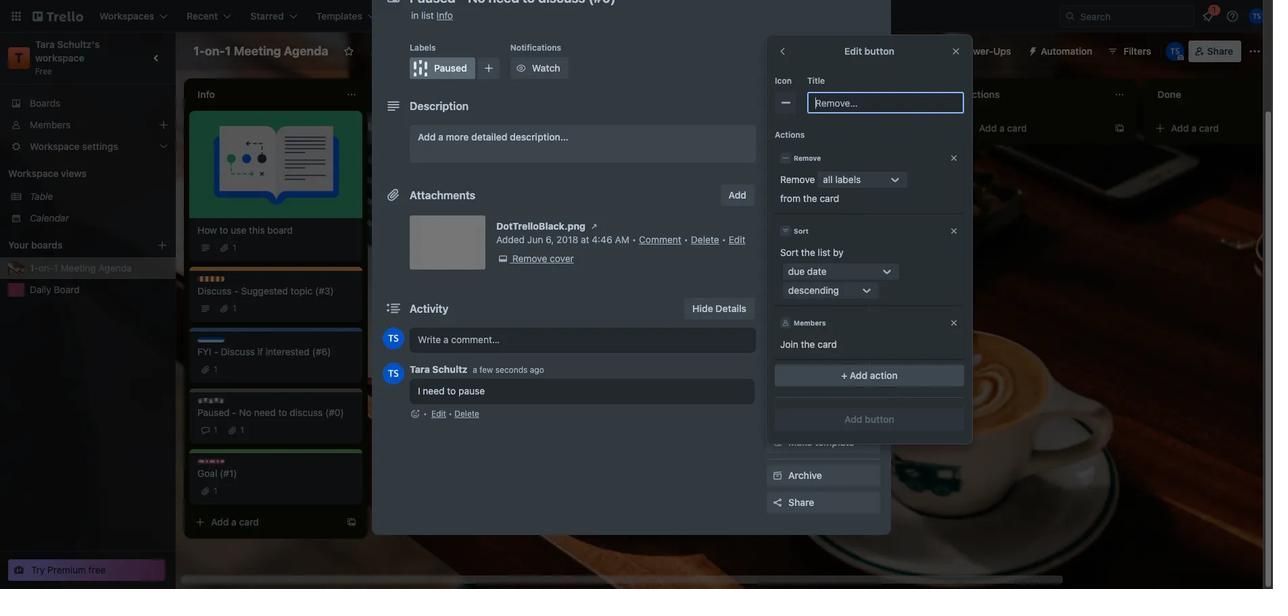 Task type: vqa. For each thing, say whether or not it's contained in the screenshot.
Attached 'A'
no



Task type: describe. For each thing, give the bounding box(es) containing it.
add button
[[721, 185, 755, 206]]

tara schultz (taraschultz7) image
[[383, 363, 405, 385]]

boards link
[[0, 93, 176, 114]]

how
[[198, 225, 217, 236]]

practice
[[796, 201, 832, 212]]

to inside how to use this board link
[[220, 225, 228, 236]]

filters
[[1124, 45, 1152, 57]]

tooling
[[442, 241, 472, 253]]

color: pink, title: "goal" element for mentor
[[774, 154, 805, 164]]

on inside blocker the team is stuck on x, how can we move forward?
[[469, 125, 480, 137]]

hide details link
[[685, 298, 755, 320]]

calendar for calendar
[[30, 212, 69, 224]]

goal for goal
[[211, 459, 229, 469]]

move
[[390, 139, 413, 150]]

color: orange, title: "discuss" element up make
[[390, 219, 434, 229]]

to inside 'paused paused - no need to discuss (#0)'
[[278, 407, 287, 419]]

1 vertical spatial on-
[[38, 262, 54, 274]]

discuss left suggested
[[198, 285, 232, 297]]

paused left the no
[[198, 407, 230, 419]]

we up remove cover
[[534, 228, 546, 239]]

members for members link to the left
[[30, 119, 71, 131]]

1 horizontal spatial color: black, title: "paused" element
[[410, 57, 475, 79]]

0 vertical spatial edit link
[[729, 234, 746, 246]]

0 vertical spatial tara schultz (taraschultz7) image
[[1249, 8, 1266, 24]]

dottrelloblack.png
[[496, 221, 586, 232]]

0 vertical spatial delete link
[[691, 234, 720, 246]]

0 vertical spatial list
[[421, 9, 434, 21]]

training
[[604, 125, 637, 137]]

0 vertical spatial add button
[[789, 329, 839, 340]]

discuss for you
[[595, 154, 626, 164]]

1 horizontal spatial delete
[[691, 234, 720, 246]]

close popover image
[[951, 46, 962, 57]]

icon
[[775, 76, 792, 86]]

0 vertical spatial remove
[[794, 154, 821, 162]]

sm image for copy
[[771, 409, 785, 423]]

goal goal (#1)
[[198, 459, 237, 480]]

3 close image from the top
[[950, 319, 959, 328]]

share for leftmost "share" 'button'
[[789, 497, 815, 509]]

custom
[[789, 192, 823, 204]]

0 horizontal spatial 1-on-1 meeting agenda
[[30, 262, 132, 274]]

info
[[437, 9, 453, 21]]

(#3)
[[315, 285, 334, 297]]

for
[[484, 177, 496, 188]]

confluence inside confluence button
[[873, 45, 924, 57]]

1 vertical spatial meeting
[[61, 262, 96, 274]]

checklist link
[[767, 106, 881, 128]]

how to use this board
[[198, 225, 293, 236]]

1 horizontal spatial board
[[501, 45, 528, 57]]

action
[[870, 370, 898, 382]]

comment
[[639, 234, 682, 246]]

labels
[[836, 174, 861, 185]]

paused - no need to discuss (#0) link
[[198, 407, 354, 420]]

custom fields button
[[767, 191, 881, 205]]

board link
[[478, 41, 536, 62]]

visible
[[439, 45, 468, 57]]

copy
[[789, 410, 812, 421]]

on- inside text box
[[205, 44, 225, 58]]

•
[[449, 409, 452, 419]]

confluence button
[[850, 41, 932, 62]]

on inside discuss can you please give feedback on the report?
[[715, 163, 726, 175]]

chaos
[[833, 125, 859, 137]]

detailed
[[472, 131, 508, 143]]

automation inside button
[[1041, 45, 1093, 57]]

add power-ups link
[[767, 269, 881, 290]]

if inside discuss i think we can improve velocity if we make some tooling changes.
[[526, 228, 531, 239]]

discuss inside "fyi fyi - discuss if interested (#6)"
[[221, 346, 255, 358]]

t link
[[8, 47, 30, 69]]

1 horizontal spatial list
[[818, 247, 831, 258]]

1 vertical spatial button
[[809, 329, 839, 340]]

fields
[[826, 192, 852, 204]]

1 vertical spatial color: black, title: "paused" element
[[198, 398, 240, 409]]

descending
[[789, 285, 839, 296]]

0 horizontal spatial agenda
[[99, 262, 132, 274]]

show menu image
[[1249, 45, 1262, 58]]

tara schultz's workspace free
[[35, 39, 102, 76]]

can you please give feedback on the report? link
[[582, 162, 739, 189]]

1 horizontal spatial ups
[[841, 273, 859, 285]]

discuss - suggested topic (#3) link
[[198, 285, 354, 298]]

1 horizontal spatial i
[[418, 386, 420, 397]]

at
[[581, 234, 590, 246]]

sort the list by
[[781, 247, 844, 258]]

archive link
[[767, 465, 881, 487]]

remove cover link
[[496, 252, 574, 266]]

0 vertical spatial actions
[[775, 130, 805, 140]]

sm image for labels
[[771, 83, 785, 97]]

hide
[[693, 303, 713, 315]]

1 vertical spatial power-ups
[[767, 227, 811, 237]]

more
[[446, 131, 469, 143]]

copy link
[[767, 405, 881, 427]]

from
[[781, 193, 801, 204]]

the team is stuck on x, how can we move forward? link
[[390, 124, 547, 152]]

1 horizontal spatial members link
[[767, 52, 881, 74]]

tara for schultz
[[410, 364, 430, 375]]

drafted
[[407, 177, 439, 188]]

1 vertical spatial board
[[54, 284, 80, 296]]

from the card
[[781, 193, 840, 204]]

+
[[842, 370, 848, 382]]

paused paused - no need to discuss (#0)
[[198, 398, 344, 419]]

sort for sort the list by
[[781, 247, 799, 258]]

stuck
[[443, 125, 467, 137]]

custom fields
[[789, 192, 852, 204]]

1 vertical spatial actions
[[767, 363, 797, 373]]

archive
[[789, 470, 822, 482]]

edit for edit button
[[845, 45, 862, 57]]

manage time chaos link
[[774, 124, 931, 138]]

- for paused
[[232, 407, 237, 419]]

goal mentor another developer
[[774, 154, 887, 175]]

your boards with 2 items element
[[8, 237, 137, 254]]

primary element
[[0, 0, 1274, 32]]

sm image for move
[[771, 382, 785, 396]]

open information menu image
[[1226, 9, 1240, 23]]

make template link
[[767, 432, 881, 454]]

1 horizontal spatial tara schultz (taraschultz7) image
[[1166, 42, 1185, 61]]

sm image for remove cover
[[496, 252, 510, 266]]

mentor another developer link
[[774, 162, 931, 176]]

discuss for training
[[595, 116, 626, 126]]

0 horizontal spatial ups
[[795, 227, 811, 237]]

tara schultz a few seconds ago
[[410, 364, 544, 375]]

few inside tara schultz a few seconds ago
[[480, 365, 493, 375]]

meeting inside text box
[[234, 44, 281, 58]]

all labels
[[823, 174, 861, 185]]

1 horizontal spatial add button
[[845, 414, 895, 425]]

blocker
[[403, 116, 433, 126]]

0 horizontal spatial tara schultz (taraschultz7) image
[[383, 328, 405, 350]]

free
[[89, 565, 106, 576]]

1 vertical spatial create from template… image
[[731, 207, 741, 218]]

template
[[815, 437, 855, 448]]

1 vertical spatial delete link
[[455, 409, 479, 419]]

edit for edit • delete
[[432, 409, 446, 419]]

watch
[[532, 62, 560, 74]]

forward?
[[416, 139, 454, 150]]

1 vertical spatial edit link
[[432, 409, 446, 419]]

power- inside button
[[962, 45, 994, 57]]

calendar for calendar power-up
[[753, 45, 793, 57]]

hide details
[[693, 303, 747, 315]]

agenda inside text box
[[284, 44, 329, 58]]

make template
[[789, 437, 855, 448]]

try premium free
[[31, 565, 106, 576]]

power-ups inside button
[[962, 45, 1012, 57]]

months.
[[408, 190, 443, 202]]

1 horizontal spatial share button
[[1189, 41, 1242, 62]]

4:46
[[592, 234, 613, 246]]

0 horizontal spatial share button
[[767, 492, 881, 514]]

best
[[774, 201, 793, 212]]

2 vertical spatial members
[[794, 319, 826, 327]]

paused for paused
[[434, 62, 467, 74]]

0 vertical spatial add button button
[[767, 324, 881, 346]]

in list info
[[411, 9, 453, 21]]

blocker the team is stuck on x, how can we move forward?
[[390, 116, 546, 150]]

sm image for archive
[[771, 469, 785, 483]]

sm image for automation
[[1022, 41, 1041, 60]]

2 vertical spatial create from template… image
[[346, 517, 357, 528]]

new
[[582, 125, 601, 137]]

make
[[390, 241, 413, 253]]

sm image for members
[[771, 56, 785, 70]]

add board image
[[157, 240, 168, 251]]

(#6)
[[312, 346, 331, 358]]

join the card
[[781, 339, 837, 350]]

i've drafted my goals for the next few months. any feedback? link
[[390, 176, 547, 203]]

sm image for make template
[[771, 436, 785, 450]]

1 inside text box
[[225, 44, 231, 58]]

0 horizontal spatial members link
[[0, 114, 176, 136]]

Remove… text field
[[808, 92, 965, 114]]

the for sort
[[802, 247, 816, 258]]

workspace for workspace visible
[[387, 45, 437, 57]]

close image for from the card
[[950, 154, 959, 163]]

discuss i think we can improve velocity if we make some tooling changes.
[[390, 219, 546, 253]]

color: blue, title: "fyi" element
[[198, 338, 225, 348]]

details
[[716, 303, 747, 315]]

discuss new training program
[[582, 116, 676, 137]]

calendar power-up
[[753, 45, 839, 57]]

add reaction image
[[410, 408, 421, 421]]

boards
[[30, 97, 60, 109]]



Task type: locate. For each thing, give the bounding box(es) containing it.
0 vertical spatial create from template… image
[[1115, 123, 1126, 134]]

daily board
[[30, 284, 80, 296]]

button
[[865, 45, 895, 57], [809, 329, 839, 340], [865, 414, 895, 425]]

my
[[442, 177, 455, 188]]

share button down '1 notification' icon
[[1189, 41, 1242, 62]]

goals
[[458, 177, 481, 188]]

confluence up "remove…" text field
[[873, 45, 924, 57]]

tara schultz (taraschultz7) image up tara schultz (taraschultz7) icon
[[383, 328, 405, 350]]

0 vertical spatial members
[[789, 57, 831, 68]]

description
[[410, 100, 469, 112]]

color: red, title: "blocker" element
[[390, 116, 433, 126]]

goal inside 'goal best practice blog'
[[787, 192, 805, 202]]

sort up due
[[781, 247, 799, 258]]

need right the no
[[254, 407, 276, 419]]

1 vertical spatial workspace
[[8, 168, 59, 179]]

members up "join the card"
[[794, 319, 826, 327]]

discuss for think
[[403, 219, 434, 229]]

1 vertical spatial labels
[[789, 84, 818, 95]]

confluence up date
[[789, 246, 840, 258]]

program
[[639, 125, 676, 137]]

list left "by"
[[818, 247, 831, 258]]

discuss up you
[[595, 116, 626, 126]]

tara up workspace on the left of the page
[[35, 39, 55, 50]]

2 vertical spatial close image
[[950, 319, 959, 328]]

members link up title
[[767, 52, 881, 74]]

1 vertical spatial members
[[30, 119, 71, 131]]

add button
[[789, 329, 839, 340], [845, 414, 895, 425]]

0 vertical spatial confluence
[[873, 45, 924, 57]]

0 vertical spatial close image
[[950, 154, 959, 163]]

1 vertical spatial agenda
[[99, 262, 132, 274]]

share for "share" 'button' to the right
[[1208, 45, 1234, 57]]

on left x, at left top
[[469, 125, 480, 137]]

attachment
[[789, 165, 841, 177]]

goal inside goal manage time chaos
[[787, 116, 805, 126]]

automation
[[1041, 45, 1093, 57], [767, 308, 813, 318]]

members for rightmost members link
[[789, 57, 831, 68]]

board
[[501, 45, 528, 57], [54, 284, 80, 296]]

sm image left make
[[771, 436, 785, 450]]

sort for sort
[[794, 227, 809, 235]]

1 vertical spatial automation
[[767, 308, 813, 318]]

delete
[[691, 234, 720, 246], [455, 409, 479, 419]]

sm image right power-ups button
[[1022, 41, 1041, 60]]

2 vertical spatial remove
[[513, 253, 547, 264]]

comment link
[[639, 234, 682, 246]]

add button up template
[[845, 414, 895, 425]]

paused down visible
[[434, 62, 467, 74]]

add button down the descending
[[789, 329, 839, 340]]

few inside i've drafted my goals for the next few months. any feedback?
[[390, 190, 405, 202]]

1 vertical spatial 1-on-1 meeting agenda
[[30, 262, 132, 274]]

the inside i've drafted my goals for the next few months. any feedback?
[[498, 177, 512, 188]]

discuss inside discuss i think we can improve velocity if we make some tooling changes.
[[403, 219, 434, 229]]

0 horizontal spatial need
[[254, 407, 276, 419]]

discuss inside discuss can you please give feedback on the report?
[[595, 154, 626, 164]]

close image
[[950, 154, 959, 163], [950, 227, 959, 236], [950, 319, 959, 328]]

board up watch button
[[501, 45, 528, 57]]

workspace views
[[8, 168, 87, 179]]

1 horizontal spatial meeting
[[234, 44, 281, 58]]

0 vertical spatial on
[[469, 125, 480, 137]]

sm image for watch
[[515, 62, 528, 75]]

color: black, title: "paused" element down "color: blue, title: "fyi"" element
[[198, 398, 240, 409]]

1 vertical spatial i
[[418, 386, 420, 397]]

sm image inside copy link
[[771, 409, 785, 423]]

move
[[789, 383, 813, 394]]

1 horizontal spatial if
[[526, 228, 531, 239]]

1 horizontal spatial delete link
[[691, 234, 720, 246]]

1 horizontal spatial power-ups
[[962, 45, 1012, 57]]

1 vertical spatial add button button
[[775, 409, 965, 431]]

sm image inside members link
[[771, 56, 785, 70]]

goal best practice blog
[[774, 192, 853, 212]]

edit button
[[845, 45, 895, 57]]

edit link left •
[[432, 409, 446, 419]]

board right daily
[[54, 284, 80, 296]]

2 vertical spatial edit
[[432, 409, 446, 419]]

add button button down the descending
[[767, 324, 881, 346]]

join
[[781, 339, 799, 350]]

Board name text field
[[187, 41, 335, 62]]

delete link right comment 'link'
[[691, 234, 720, 246]]

0 horizontal spatial on-
[[38, 262, 54, 274]]

i inside discuss i think we can improve velocity if we make some tooling changes.
[[390, 228, 392, 239]]

add inside button
[[729, 189, 747, 201]]

we inside blocker the team is stuck on x, how can we move forward?
[[533, 125, 546, 137]]

0 vertical spatial can
[[515, 125, 531, 137]]

use
[[231, 225, 246, 236]]

to up icon at the right top of page
[[785, 37, 793, 47]]

- inside the discuss discuss - suggested topic (#3)
[[234, 285, 239, 297]]

sm image up 'manage'
[[771, 110, 785, 124]]

i've
[[390, 177, 405, 188]]

the inside discuss can you please give feedback on the report?
[[582, 177, 596, 188]]

1 vertical spatial close image
[[950, 227, 959, 236]]

- inside "fyi fyi - discuss if interested (#6)"
[[214, 346, 218, 358]]

sm image left archive
[[771, 469, 785, 483]]

ups down "by"
[[841, 273, 859, 285]]

0 vertical spatial share button
[[1189, 41, 1242, 62]]

0 horizontal spatial meeting
[[61, 262, 96, 274]]

edit right up
[[845, 45, 862, 57]]

2 vertical spatial button
[[865, 414, 895, 425]]

workspace inside button
[[387, 45, 437, 57]]

table link
[[30, 190, 168, 204]]

2018
[[557, 234, 579, 246]]

add a card button
[[958, 118, 1109, 139], [1150, 118, 1274, 139], [574, 202, 725, 223], [766, 226, 917, 248], [382, 267, 533, 288], [189, 512, 341, 534]]

share down archive
[[789, 497, 815, 509]]

1 vertical spatial can
[[434, 228, 449, 239]]

agenda
[[284, 44, 329, 58], [99, 262, 132, 274]]

discuss inside discuss new training program
[[595, 116, 626, 126]]

customize views image
[[543, 45, 556, 58]]

add power-ups
[[789, 273, 859, 285]]

0 vertical spatial need
[[423, 386, 445, 397]]

1 vertical spatial on
[[715, 163, 726, 175]]

(#1)
[[220, 468, 237, 480]]

goal inside goal mentor another developer
[[787, 154, 805, 164]]

sm image down the added
[[496, 252, 510, 266]]

1 horizontal spatial create from template… image
[[731, 207, 741, 218]]

- inside 'paused paused - no need to discuss (#0)'
[[232, 407, 237, 419]]

if inside "fyi fyi - discuss if interested (#6)"
[[258, 346, 263, 358]]

tara inside tara schultz's workspace free
[[35, 39, 55, 50]]

actions down the join
[[767, 363, 797, 373]]

a inside tara schultz a few seconds ago
[[473, 365, 477, 375]]

goal manage time chaos
[[774, 116, 859, 137]]

the for join
[[801, 339, 815, 350]]

filters button
[[1104, 41, 1156, 62]]

jun
[[528, 234, 543, 246]]

sm image inside archive link
[[771, 469, 785, 483]]

2 horizontal spatial create from template… image
[[1115, 123, 1126, 134]]

2 horizontal spatial ups
[[994, 45, 1012, 57]]

free
[[35, 66, 52, 76]]

0 vertical spatial delete
[[691, 234, 720, 246]]

can right how
[[515, 125, 531, 137]]

tara schultz (taraschultz7) image right filters
[[1166, 42, 1185, 61]]

color: pink, title: "goal" element for manage
[[774, 116, 805, 126]]

we right how
[[533, 125, 546, 137]]

0 horizontal spatial power-ups
[[767, 227, 811, 237]]

button down action
[[865, 414, 895, 425]]

0 horizontal spatial edit
[[432, 409, 446, 419]]

0 horizontal spatial automation
[[767, 308, 813, 318]]

few left seconds
[[480, 365, 493, 375]]

sm image left watch
[[515, 62, 528, 75]]

star or unstar board image
[[343, 46, 354, 57]]

6,
[[546, 234, 554, 246]]

1 horizontal spatial on
[[715, 163, 726, 175]]

share button down archive link
[[767, 492, 881, 514]]

1 horizontal spatial calendar
[[753, 45, 793, 57]]

0 vertical spatial board
[[501, 45, 528, 57]]

sm image
[[1022, 41, 1041, 60], [515, 62, 528, 75], [771, 110, 785, 124], [588, 220, 601, 233], [496, 252, 510, 266], [771, 409, 785, 423], [771, 469, 785, 483]]

color: orange, title: "discuss" element
[[582, 116, 626, 126], [582, 154, 626, 164], [390, 219, 434, 229], [198, 277, 242, 287]]

0 vertical spatial edit
[[845, 45, 862, 57]]

sm image left copy
[[771, 409, 785, 423]]

sm image up icon at the right top of page
[[771, 56, 785, 70]]

remove up custom
[[781, 174, 815, 185]]

share button
[[1189, 41, 1242, 62], [767, 492, 881, 514]]

we up some
[[419, 228, 431, 239]]

watch button
[[511, 57, 569, 79]]

close image for sort the list by
[[950, 227, 959, 236]]

+ add action
[[842, 370, 898, 382]]

0 horizontal spatial i
[[390, 228, 392, 239]]

0 vertical spatial color: black, title: "paused" element
[[410, 57, 475, 79]]

members down boards on the top left
[[30, 119, 71, 131]]

all
[[823, 174, 833, 185]]

few
[[390, 190, 405, 202], [480, 365, 493, 375]]

to left discuss
[[278, 407, 287, 419]]

sm image down icon at the right top of page
[[779, 96, 793, 110]]

remove up attachment
[[794, 154, 821, 162]]

can inside blocker the team is stuck on x, how can we move forward?
[[515, 125, 531, 137]]

0 horizontal spatial add button
[[789, 329, 839, 340]]

Write a comment text field
[[410, 328, 756, 352]]

1 close image from the top
[[950, 154, 959, 163]]

the
[[390, 125, 406, 137]]

power-ups right close popover icon
[[962, 45, 1012, 57]]

0 vertical spatial members link
[[767, 52, 881, 74]]

try premium free button
[[8, 560, 165, 582]]

0 horizontal spatial few
[[390, 190, 405, 202]]

any
[[446, 190, 462, 202]]

actions
[[775, 130, 805, 140], [767, 363, 797, 373]]

color: black, title: "paused" element down visible
[[410, 57, 475, 79]]

0 vertical spatial 1-
[[193, 44, 205, 58]]

add a more detailed description…
[[418, 131, 569, 143]]

discuss down use in the left top of the page
[[211, 277, 242, 287]]

calendar down table
[[30, 212, 69, 224]]

return to previous screen image
[[778, 46, 789, 57]]

sm image inside watch button
[[515, 62, 528, 75]]

color: pink, title: "goal" element for best
[[774, 192, 805, 202]]

your boards
[[8, 239, 63, 251]]

to left the pause
[[447, 386, 456, 397]]

i up add reaction icon
[[418, 386, 420, 397]]

automation down search image
[[1041, 45, 1093, 57]]

workspace visible button
[[362, 41, 476, 62]]

your
[[8, 239, 29, 251]]

ups right close popover icon
[[994, 45, 1012, 57]]

sm image inside checklist link
[[771, 110, 785, 124]]

to left use in the left top of the page
[[220, 225, 228, 236]]

1 vertical spatial share button
[[767, 492, 881, 514]]

discuss up some
[[403, 219, 434, 229]]

0 vertical spatial few
[[390, 190, 405, 202]]

1-on-1 meeting agenda inside text box
[[193, 44, 329, 58]]

calendar up icon at the right top of page
[[753, 45, 793, 57]]

sort up sort the list by
[[794, 227, 809, 235]]

if
[[526, 228, 531, 239], [258, 346, 263, 358]]

ups inside button
[[994, 45, 1012, 57]]

Search field
[[1076, 6, 1195, 26]]

workspace
[[387, 45, 437, 57], [8, 168, 59, 179]]

calendar link
[[30, 212, 168, 225]]

edit link down add button
[[729, 234, 746, 246]]

button right the join
[[809, 329, 839, 340]]

discuss up report?
[[595, 154, 626, 164]]

add button button up template
[[775, 409, 965, 431]]

sm image inside the make template link
[[771, 436, 785, 450]]

1 vertical spatial share
[[789, 497, 815, 509]]

sm image inside automation button
[[1022, 41, 1041, 60]]

0 vertical spatial button
[[865, 45, 895, 57]]

on right feedback
[[715, 163, 726, 175]]

goal
[[787, 116, 805, 126], [787, 154, 805, 164], [787, 192, 805, 202], [211, 459, 229, 469], [198, 468, 217, 480]]

labels left visible
[[410, 43, 436, 53]]

need inside 'paused paused - no need to discuss (#0)'
[[254, 407, 276, 419]]

0 horizontal spatial workspace
[[8, 168, 59, 179]]

can inside discuss i think we can improve velocity if we make some tooling changes.
[[434, 228, 449, 239]]

1 horizontal spatial 1-on-1 meeting agenda
[[193, 44, 329, 58]]

can
[[582, 163, 599, 175]]

- for fyi
[[214, 346, 218, 358]]

0 horizontal spatial board
[[54, 284, 80, 296]]

members link down boards on the top left
[[0, 114, 176, 136]]

tara for schultz's
[[35, 39, 55, 50]]

1 vertical spatial -
[[214, 346, 218, 358]]

notifications
[[511, 43, 562, 53]]

1 vertical spatial confluence
[[789, 246, 840, 258]]

daily
[[30, 284, 51, 296]]

0 vertical spatial workspace
[[387, 45, 437, 57]]

delete link right •
[[455, 409, 479, 419]]

- for discuss
[[234, 285, 239, 297]]

tara schultz (taraschultz7) image
[[1249, 8, 1266, 24], [1166, 42, 1185, 61], [383, 328, 405, 350]]

0 vertical spatial meeting
[[234, 44, 281, 58]]

edit for edit
[[729, 234, 746, 246]]

create from template… image
[[1115, 123, 1126, 134], [731, 207, 741, 218], [346, 517, 357, 528]]

0 horizontal spatial confluence
[[789, 246, 840, 258]]

edit down add button
[[729, 234, 746, 246]]

i think we can improve velocity if we make some tooling changes. link
[[390, 227, 547, 254]]

sm image left move
[[771, 382, 785, 396]]

edit left •
[[432, 409, 446, 419]]

1 vertical spatial tara schultz (taraschultz7) image
[[1166, 42, 1185, 61]]

labels up the checklist
[[789, 84, 818, 95]]

sm image down return to previous screen "image"
[[771, 83, 785, 97]]

paused down "color: blue, title: "fyi"" element
[[211, 398, 240, 409]]

1 notification image
[[1201, 8, 1217, 24]]

i
[[390, 228, 392, 239], [418, 386, 420, 397]]

tara schultz (taraschultz7) image right open information menu image
[[1249, 8, 1266, 24]]

(#0)
[[325, 407, 344, 419]]

color: pink, title: "goal" element
[[774, 116, 805, 126], [774, 154, 805, 164], [774, 192, 805, 202], [198, 459, 229, 469]]

attachments
[[410, 189, 476, 202]]

2 close image from the top
[[950, 227, 959, 236]]

goal for best
[[787, 192, 805, 202]]

added jun 6, 2018 at 4:46 am
[[496, 234, 630, 246]]

0 horizontal spatial edit link
[[432, 409, 446, 419]]

actions down the checklist
[[775, 130, 805, 140]]

1 vertical spatial add button
[[845, 414, 895, 425]]

few down i've
[[390, 190, 405, 202]]

0 horizontal spatial create from template… image
[[346, 517, 357, 528]]

views
[[61, 168, 87, 179]]

goal for manage
[[787, 116, 805, 126]]

1 vertical spatial calendar
[[30, 212, 69, 224]]

i left think
[[390, 228, 392, 239]]

sm image up 4:46
[[588, 220, 601, 233]]

if left interested
[[258, 346, 263, 358]]

sm image
[[771, 56, 785, 70], [771, 83, 785, 97], [779, 96, 793, 110], [771, 382, 785, 396], [771, 436, 785, 450]]

0 vertical spatial automation
[[1041, 45, 1093, 57]]

add a more detailed description… link
[[410, 125, 756, 163]]

1 vertical spatial if
[[258, 346, 263, 358]]

fyi - discuss if interested (#6) link
[[198, 346, 354, 359]]

color: orange, title: "discuss" element up report?
[[582, 154, 626, 164]]

create
[[400, 10, 430, 22]]

edit • delete
[[432, 409, 479, 419]]

0 vertical spatial if
[[526, 228, 531, 239]]

search image
[[1065, 11, 1076, 22]]

automation up the join
[[767, 308, 813, 318]]

sm image inside move link
[[771, 382, 785, 396]]

schultz's
[[57, 39, 100, 50]]

1 vertical spatial delete
[[455, 409, 479, 419]]

goal for mentor
[[787, 154, 805, 164]]

workspace for workspace views
[[8, 168, 59, 179]]

agenda up daily board link
[[99, 262, 132, 274]]

button right up
[[865, 45, 895, 57]]

workspace down create button
[[387, 45, 437, 57]]

1 horizontal spatial share
[[1208, 45, 1234, 57]]

members
[[789, 57, 831, 68], [30, 119, 71, 131], [794, 319, 826, 327]]

1- inside text box
[[193, 44, 205, 58]]

tara right tara schultz (taraschultz7) icon
[[410, 364, 430, 375]]

color: orange, title: "discuss" element up you
[[582, 116, 626, 126]]

developer
[[844, 163, 887, 175]]

color: black, title: "paused" element
[[410, 57, 475, 79], [198, 398, 240, 409]]

1 horizontal spatial few
[[480, 365, 493, 375]]

can up some
[[434, 228, 449, 239]]

sm image inside labels link
[[771, 83, 785, 97]]

delete right comment 'link'
[[691, 234, 720, 246]]

discuss for -
[[211, 277, 242, 287]]

paused for paused paused - no need to discuss (#0)
[[211, 398, 240, 409]]

0 vertical spatial -
[[234, 285, 239, 297]]

0 horizontal spatial delete
[[455, 409, 479, 419]]

1 vertical spatial need
[[254, 407, 276, 419]]

time
[[811, 125, 830, 137]]

color: orange, title: "discuss" element down how
[[198, 277, 242, 287]]

1 horizontal spatial automation
[[1041, 45, 1093, 57]]

0 vertical spatial labels
[[410, 43, 436, 53]]

cover
[[550, 253, 574, 264]]

the for from
[[803, 193, 818, 204]]

velocity
[[489, 228, 523, 239]]

share left "show menu" icon
[[1208, 45, 1234, 57]]

1 vertical spatial remove
[[781, 174, 815, 185]]

changes.
[[474, 241, 514, 253]]

1 horizontal spatial edit
[[729, 234, 746, 246]]

another
[[808, 163, 841, 175]]

1 vertical spatial list
[[818, 247, 831, 258]]

sm image for checklist
[[771, 110, 785, 124]]

agenda left star or unstar board image
[[284, 44, 329, 58]]

workspace up table
[[8, 168, 59, 179]]

1 vertical spatial sort
[[781, 247, 799, 258]]

2 horizontal spatial tara schultz (taraschultz7) image
[[1249, 8, 1266, 24]]

remove down jun
[[513, 253, 547, 264]]

power-ups down best
[[767, 227, 811, 237]]

0 horizontal spatial 1-
[[30, 262, 38, 274]]

best practice blog link
[[774, 200, 931, 214]]

need down schultz
[[423, 386, 445, 397]]

feedback?
[[465, 190, 510, 202]]

0 vertical spatial on-
[[205, 44, 225, 58]]

1 horizontal spatial on-
[[205, 44, 225, 58]]

0 vertical spatial share
[[1208, 45, 1234, 57]]

members up title
[[789, 57, 831, 68]]

if right the added
[[526, 228, 531, 239]]



